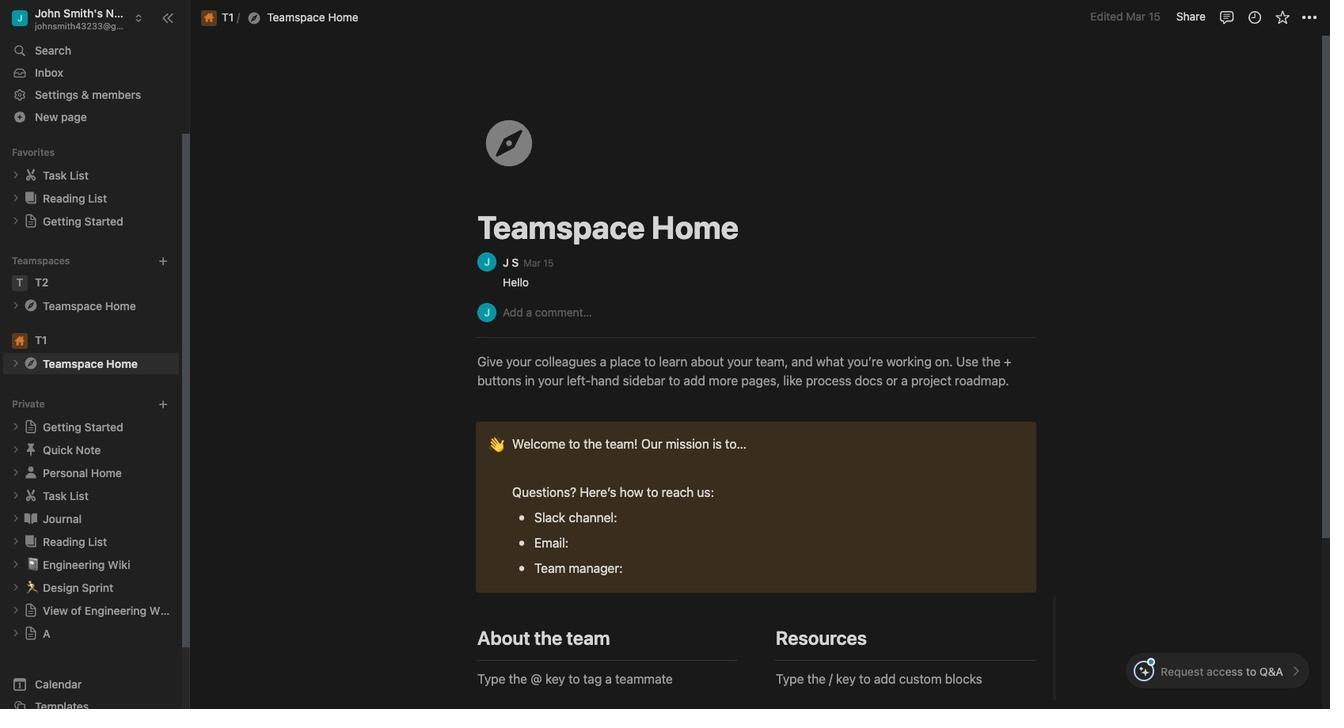 Task type: describe. For each thing, give the bounding box(es) containing it.
add a page image
[[158, 399, 169, 410]]

3 open image from the top
[[11, 216, 21, 226]]

t image
[[12, 275, 28, 291]]

7 open image from the top
[[11, 514, 21, 524]]

1 open image from the top
[[11, 301, 21, 311]]

new teamspace image
[[158, 256, 169, 267]]

2 open image from the top
[[11, 422, 21, 432]]

🏃 image
[[25, 578, 40, 597]]

👋 image
[[488, 434, 504, 454]]

6 open image from the top
[[11, 468, 21, 478]]

comments image
[[1219, 9, 1235, 25]]



Task type: vqa. For each thing, say whether or not it's contained in the screenshot.
seventh Open image from the top of the page
yes



Task type: locate. For each thing, give the bounding box(es) containing it.
open image
[[11, 171, 21, 180], [11, 193, 21, 203], [11, 216, 21, 226], [11, 359, 21, 369], [11, 445, 21, 455], [11, 468, 21, 478], [11, 514, 21, 524], [11, 583, 21, 593]]

3 open image from the top
[[11, 491, 21, 501]]

7 open image from the top
[[11, 629, 21, 639]]

1 open image from the top
[[11, 171, 21, 180]]

4 open image from the top
[[11, 359, 21, 369]]

5 open image from the top
[[11, 560, 21, 570]]

8 open image from the top
[[11, 583, 21, 593]]

📓 image
[[25, 555, 40, 574]]

close sidebar image
[[162, 11, 174, 24]]

updates image
[[1247, 9, 1263, 25]]

open image
[[11, 301, 21, 311], [11, 422, 21, 432], [11, 491, 21, 501], [11, 537, 21, 547], [11, 560, 21, 570], [11, 606, 21, 616], [11, 629, 21, 639]]

6 open image from the top
[[11, 606, 21, 616]]

4 open image from the top
[[11, 537, 21, 547]]

2 open image from the top
[[11, 193, 21, 203]]

note
[[476, 422, 1037, 593]]

5 open image from the top
[[11, 445, 21, 455]]

favorite image
[[1275, 9, 1291, 25]]

change page icon image
[[478, 112, 540, 174], [23, 167, 39, 183], [23, 190, 39, 206], [24, 214, 38, 228], [23, 298, 39, 314], [23, 356, 39, 372], [24, 420, 38, 434], [23, 442, 39, 458], [23, 465, 39, 481], [23, 488, 39, 504], [23, 511, 39, 527], [23, 534, 39, 550], [24, 604, 38, 618], [24, 627, 38, 641]]



